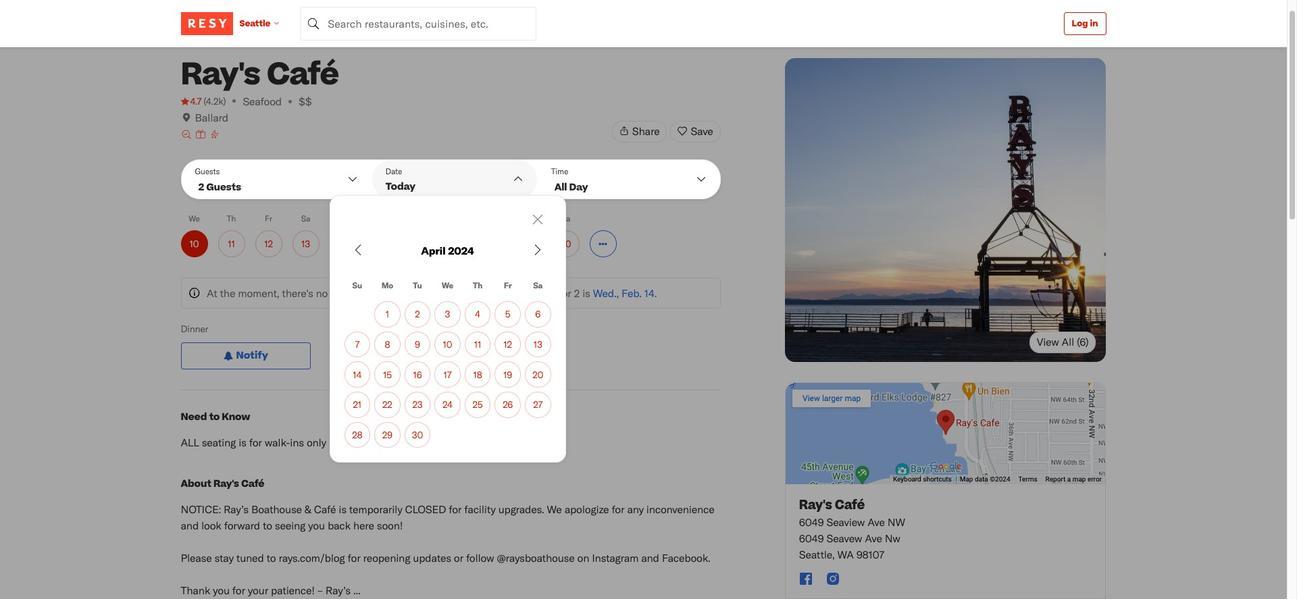 Task type: vqa. For each thing, say whether or not it's contained in the screenshot.


Task type: locate. For each thing, give the bounding box(es) containing it.
view
[[1037, 335, 1060, 348]]

0 horizontal spatial you
[[213, 584, 230, 597]]

10 button up at
[[181, 230, 208, 258]]

we column header
[[435, 280, 461, 297]]

16 button up 'tu'
[[404, 230, 431, 258]]

0 vertical spatial 11 button
[[218, 230, 245, 258]]

12 button up 19
[[495, 332, 521, 358]]

30 button
[[405, 422, 431, 448]]

0 vertical spatial we
[[189, 214, 200, 223]]

0 horizontal spatial th
[[227, 214, 236, 223]]

13 button up there's on the left top of page
[[292, 230, 319, 258]]

2 down the at the moment, there's no online availability for today. the next availability for 2 is wed., feb. 14 .
[[415, 308, 420, 320]]

2 6049 from the top
[[799, 532, 824, 545]]

and right instagram
[[642, 552, 660, 564]]

on left instagram
[[578, 552, 590, 564]]

back
[[328, 519, 351, 532]]

6
[[536, 308, 541, 320]]

1 vertical spatial 16
[[413, 369, 422, 380]]

is right seating
[[239, 436, 247, 449]]

café
[[267, 53, 339, 97], [241, 477, 265, 491], [835, 497, 865, 515], [314, 503, 336, 516]]

0 horizontal spatial 13
[[301, 238, 310, 249]]

1 row from the top
[[344, 280, 551, 297]]

5 row from the top
[[344, 392, 551, 418]]

2 vertical spatial we
[[547, 503, 562, 516]]

8 button
[[375, 332, 401, 358]]

dinner
[[181, 323, 208, 335]]

1 vertical spatial 14
[[353, 369, 362, 380]]

12 up 'moment,'
[[264, 238, 273, 249]]

all
[[181, 436, 199, 449]]

row containing 1
[[344, 301, 551, 328]]

availability up 6
[[506, 287, 556, 299]]

climbing image
[[209, 129, 220, 140]]

0 vertical spatial 12 button
[[255, 230, 282, 258]]

ray's
[[181, 53, 260, 97], [214, 477, 239, 491], [799, 497, 832, 515]]

17 inside row
[[444, 369, 452, 380]]

inconvenience
[[647, 503, 715, 516]]

10 button right the "9" 'button'
[[435, 332, 461, 358]]

17 right april
[[450, 238, 459, 249]]

17 button up we column header
[[441, 230, 468, 258]]

0 vertical spatial 6049
[[799, 516, 824, 529]]

the
[[220, 287, 235, 299]]

1 vertical spatial 12
[[504, 339, 512, 350]]

1 horizontal spatial 12 button
[[495, 332, 521, 358]]

today
[[386, 180, 415, 194]]

seaview
[[827, 516, 865, 529]]

2 vertical spatial ray's
[[799, 497, 832, 515]]

2 inside button
[[415, 308, 420, 320]]

(6)
[[1077, 335, 1089, 348]]

for left the facility
[[449, 503, 462, 516]]

0 horizontal spatial 12 button
[[255, 230, 282, 258]]

nw
[[885, 532, 901, 545]]

20 for rightmost '20' button
[[561, 238, 571, 249]]

2 availability from the left
[[506, 287, 556, 299]]

0 horizontal spatial 11
[[228, 238, 235, 249]]

1 vertical spatial 11 button
[[465, 332, 491, 358]]

1 horizontal spatial 12
[[504, 339, 512, 350]]

12 down the 5 button
[[504, 339, 512, 350]]

café right &
[[314, 503, 336, 516]]

to right need on the left of page
[[209, 410, 220, 424]]

0 horizontal spatial 12
[[264, 238, 273, 249]]

ave
[[868, 516, 885, 529], [865, 532, 883, 545]]

mo column header
[[375, 280, 401, 297]]

0 horizontal spatial 2
[[415, 308, 420, 320]]

11
[[228, 238, 235, 249], [474, 339, 481, 350]]

1 horizontal spatial 10 button
[[435, 332, 461, 358]]

only
[[307, 436, 326, 449]]

0 vertical spatial 13
[[301, 238, 310, 249]]

1 6049 from the top
[[799, 516, 824, 529]]

… button
[[590, 230, 617, 258]]

12 button
[[255, 230, 282, 258], [495, 332, 521, 358]]

5
[[505, 308, 511, 320]]

0 vertical spatial 16 button
[[404, 230, 431, 258]]

16 down the "9" 'button'
[[413, 369, 422, 380]]

0 vertical spatial you
[[308, 519, 325, 532]]

29 button
[[375, 422, 401, 448]]

26 button
[[495, 392, 521, 418]]

row containing 14
[[344, 362, 551, 388]]

instagram
[[592, 552, 639, 564]]

ave up '98107'
[[865, 532, 883, 545]]

1 vertical spatial you
[[213, 584, 230, 597]]

ray's inside 'ray's café 6049 seaview ave nw 6049 seavew ave nw seattle, wa 98107'
[[799, 497, 832, 515]]

13 down 6 button
[[534, 339, 543, 350]]

sa
[[301, 214, 310, 223], [562, 214, 571, 223], [533, 281, 543, 290]]

11 button up the
[[218, 230, 245, 258]]

&
[[305, 503, 312, 516]]

0 vertical spatial ray's
[[224, 503, 249, 516]]

cell
[[344, 301, 370, 328]]

2 16 from the top
[[413, 369, 422, 380]]

0 horizontal spatial 20
[[533, 369, 543, 380]]

you right the thank
[[213, 584, 230, 597]]

6049
[[799, 516, 824, 529], [799, 532, 824, 545]]

rays.com/blog
[[279, 552, 345, 564]]

upgrades.
[[499, 503, 544, 516]]

Search restaurants, cuisines, etc. text field
[[300, 6, 537, 40]]

on right 28
[[366, 436, 378, 449]]

0 vertical spatial ray's
[[181, 53, 260, 97]]

6 row from the top
[[344, 422, 551, 448]]

ave left nw
[[868, 516, 885, 529]]

13 up there's on the left top of page
[[301, 238, 310, 249]]

16 up 'tu'
[[413, 238, 422, 249]]

view all (6)
[[1037, 335, 1089, 348]]

28
[[352, 429, 362, 441]]

20 button left … button
[[553, 230, 580, 258]]

on
[[366, 436, 378, 449], [484, 436, 496, 449], [578, 552, 590, 564]]

2 left wed.,
[[574, 287, 580, 299]]

1 vertical spatial 2
[[415, 308, 420, 320]]

come
[[453, 436, 481, 449]]

25 button
[[465, 392, 491, 418]]

seavew
[[827, 532, 863, 545]]

4 row from the top
[[344, 362, 551, 388]]

(except
[[329, 436, 363, 449]]

you down &
[[308, 519, 325, 532]]

20
[[561, 238, 571, 249], [533, 369, 543, 380]]

1 horizontal spatial 20
[[561, 238, 571, 249]]

2 vertical spatial is
[[339, 503, 347, 516]]

3 button
[[435, 301, 461, 328]]

sa column header
[[525, 280, 551, 297]]

16
[[413, 238, 422, 249], [413, 369, 422, 380]]

0 horizontal spatial is
[[239, 436, 247, 449]]

17 button up 24
[[435, 362, 461, 388]]

0 horizontal spatial availability
[[362, 287, 412, 299]]

0 vertical spatial 10
[[190, 238, 199, 249]]

1 horizontal spatial 13 button
[[525, 332, 551, 358]]

1 vertical spatial ray's
[[326, 584, 351, 597]]

11 button up 18
[[465, 332, 491, 358]]

ray's for ray's café
[[181, 53, 260, 97]]

20 button up 27
[[525, 362, 551, 388]]

13 button down 6 button
[[525, 332, 551, 358]]

ray's up forward at the bottom left
[[224, 503, 249, 516]]

0 vertical spatial th
[[227, 214, 236, 223]]

0 horizontal spatial 10 button
[[181, 230, 208, 258]]

seating
[[202, 436, 236, 449]]

1 16 from the top
[[413, 238, 422, 249]]

ray's
[[224, 503, 249, 516], [326, 584, 351, 597]]

0 vertical spatial 10 button
[[181, 230, 208, 258]]

0 horizontal spatial 13 button
[[292, 230, 319, 258]]

and down notice:
[[181, 519, 199, 532]]

follow
[[466, 552, 494, 564]]

1 horizontal spatial 13
[[534, 339, 543, 350]]

3 row from the top
[[344, 332, 551, 358]]

11 up the
[[228, 238, 235, 249]]

is
[[583, 287, 591, 299], [239, 436, 247, 449], [339, 503, 347, 516]]

your
[[248, 584, 268, 597]]

1 horizontal spatial we
[[442, 281, 454, 290]]

availability up 1
[[362, 287, 412, 299]]

all seating is for walk-ins only (except on select holiday). come on down!
[[181, 436, 530, 449]]

1 horizontal spatial sa
[[533, 281, 543, 290]]

0 horizontal spatial 20 button
[[525, 362, 551, 388]]

know
[[222, 410, 250, 424]]

0 vertical spatial 2
[[574, 287, 580, 299]]

1 horizontal spatial 11 button
[[465, 332, 491, 358]]

1 vertical spatial 10
[[443, 339, 452, 350]]

1 horizontal spatial is
[[339, 503, 347, 516]]

1 horizontal spatial 11
[[474, 339, 481, 350]]

in
[[1091, 17, 1099, 29]]

13
[[301, 238, 310, 249], [534, 339, 543, 350]]

we left the apologize
[[547, 503, 562, 516]]

2 horizontal spatial sa
[[562, 214, 571, 223]]

14 right feb.
[[645, 287, 655, 299]]

for up 2 button
[[415, 287, 428, 299]]

14 down 7 button
[[353, 369, 362, 380]]

1 vertical spatial 6049
[[799, 532, 824, 545]]

feb.
[[622, 287, 642, 299]]

20 right 19
[[533, 369, 543, 380]]

20 inside row
[[533, 369, 543, 380]]

any
[[628, 503, 644, 516]]

row
[[344, 280, 551, 297], [344, 301, 551, 328], [344, 332, 551, 358], [344, 362, 551, 388], [344, 392, 551, 418], [344, 422, 551, 448]]

for left your
[[232, 584, 245, 597]]

0 vertical spatial 16
[[413, 238, 422, 249]]

1 horizontal spatial you
[[308, 519, 325, 532]]

25
[[473, 399, 483, 410]]

1 vertical spatial 17
[[444, 369, 452, 380]]

2 row from the top
[[344, 301, 551, 328]]

0 horizontal spatial on
[[366, 436, 378, 449]]

1 vertical spatial 11
[[474, 339, 481, 350]]

10 inside row
[[443, 339, 452, 350]]

1 vertical spatial we
[[442, 281, 454, 290]]

20 button
[[553, 230, 580, 258], [525, 362, 551, 388]]

on inside notice: ray's boathouse & café is temporarily closed for facility upgrades. we apologize for any inconvenience and look forward to seeing you back here soon! please stay tuned to rays.com/blog for reopening updates or follow @raysboathouse on instagram and facebook. thank you for your patience! – ray's ...
[[578, 552, 590, 564]]

16 inside row
[[413, 369, 422, 380]]

10
[[190, 238, 199, 249], [443, 339, 452, 350]]

0 vertical spatial 20 button
[[553, 230, 580, 258]]

1 horizontal spatial th
[[473, 281, 483, 290]]

to right the tuned
[[267, 552, 276, 564]]

11 down 4 button
[[474, 339, 481, 350]]

0 horizontal spatial 14
[[353, 369, 362, 380]]

16 button up 23 at the left bottom of the page
[[405, 362, 431, 388]]

we down guests
[[189, 214, 200, 223]]

4
[[475, 308, 481, 320]]

1 availability from the left
[[362, 287, 412, 299]]

th column header
[[465, 280, 491, 297]]

to
[[209, 410, 220, 424], [263, 519, 272, 532], [267, 552, 276, 564]]

all
[[1062, 335, 1075, 348]]

22
[[383, 399, 392, 410]]

online
[[331, 287, 360, 299]]

0 horizontal spatial 11 button
[[218, 230, 245, 258]]

café inside 'ray's café 6049 seaview ave nw 6049 seavew ave nw seattle, wa 98107'
[[835, 497, 865, 515]]

ray's right "–"
[[326, 584, 351, 597]]

0 vertical spatial and
[[181, 519, 199, 532]]

updates
[[413, 552, 451, 564]]

1 vertical spatial 13
[[534, 339, 543, 350]]

2 horizontal spatial we
[[547, 503, 562, 516]]

is up back
[[339, 503, 347, 516]]

2 horizontal spatial is
[[583, 287, 591, 299]]

17 left 18
[[444, 369, 452, 380]]

...
[[353, 584, 361, 597]]

we left the
[[442, 281, 454, 290]]

1 horizontal spatial availability
[[506, 287, 556, 299]]

log in button
[[1064, 12, 1107, 35]]

16 for topmost 16 button
[[413, 238, 422, 249]]

on right come
[[484, 436, 496, 449]]

20 left … button
[[561, 238, 571, 249]]

to down boathouse
[[263, 519, 272, 532]]

8
[[385, 339, 390, 350]]

tu
[[413, 281, 422, 290]]

12
[[264, 238, 273, 249], [504, 339, 512, 350]]

1 vertical spatial 20
[[533, 369, 543, 380]]

23 button
[[405, 392, 431, 418]]

share button
[[612, 121, 667, 143]]

sa for 13
[[301, 214, 310, 223]]

0 vertical spatial 14
[[645, 287, 655, 299]]

nw
[[888, 516, 906, 529]]

1 vertical spatial ave
[[865, 532, 883, 545]]

save
[[691, 124, 714, 137]]

13 inside row
[[534, 339, 543, 350]]

row containing 21
[[344, 392, 551, 418]]

12 button up 'moment,'
[[255, 230, 282, 258]]

1 horizontal spatial fr
[[504, 281, 512, 290]]

0 vertical spatial 17
[[450, 238, 459, 249]]

0 vertical spatial 20
[[561, 238, 571, 249]]

you
[[308, 519, 325, 532], [213, 584, 230, 597]]

2
[[574, 287, 580, 299], [415, 308, 420, 320]]

café up boathouse
[[241, 477, 265, 491]]

ray's café 6049 seaview ave nw 6049 seavew ave nw seattle, wa 98107
[[799, 497, 906, 561]]

1 vertical spatial th
[[473, 281, 483, 290]]

we inside notice: ray's boathouse & café is temporarily closed for facility upgrades. we apologize for any inconvenience and look forward to seeing you back here soon! please stay tuned to rays.com/blog for reopening updates or follow @raysboathouse on instagram and facebook. thank you for your patience! – ray's ...
[[547, 503, 562, 516]]

café up seaview at the bottom of page
[[835, 497, 865, 515]]

is left wed.,
[[583, 287, 591, 299]]

1 horizontal spatial and
[[642, 552, 660, 564]]

0 horizontal spatial sa
[[301, 214, 310, 223]]

17 for the top 17 button
[[450, 238, 459, 249]]

6 button
[[525, 301, 551, 328]]

1 horizontal spatial 10
[[443, 339, 452, 350]]

seattle,
[[799, 548, 835, 561]]



Task type: describe. For each thing, give the bounding box(es) containing it.
7
[[355, 339, 360, 350]]

27
[[533, 399, 543, 410]]

1 vertical spatial 12 button
[[495, 332, 521, 358]]

1 vertical spatial 17 button
[[435, 362, 461, 388]]

seafood
[[243, 95, 282, 107]]

at
[[207, 287, 217, 299]]

21
[[353, 399, 362, 410]]

16 for bottommost 16 button
[[413, 369, 422, 380]]

3
[[445, 308, 450, 320]]

14 inside button
[[353, 369, 362, 380]]

24
[[443, 399, 453, 410]]

4.7
[[190, 95, 202, 107]]

13 for top 13 button
[[301, 238, 310, 249]]

1 vertical spatial is
[[239, 436, 247, 449]]

at the moment, there's no online availability for today. the next availability for 2 is wed., feb. 14 .
[[207, 287, 657, 299]]

time
[[551, 166, 569, 176]]

0 vertical spatial 17 button
[[441, 230, 468, 258]]

wa
[[838, 548, 854, 561]]

thank
[[181, 584, 210, 597]]

we inside we column header
[[442, 281, 454, 290]]

cell inside "april 2024" table
[[344, 301, 370, 328]]

for up ...
[[348, 552, 361, 564]]

0 horizontal spatial we
[[189, 214, 200, 223]]

24 button
[[435, 392, 461, 418]]

(4.2k) reviews element
[[204, 95, 226, 108]]

row containing 7
[[344, 332, 551, 358]]

select
[[380, 436, 409, 449]]

28 button
[[344, 422, 370, 448]]

2 vertical spatial to
[[267, 552, 276, 564]]

0 vertical spatial is
[[583, 287, 591, 299]]

fr inside column header
[[504, 281, 512, 290]]

date today
[[386, 166, 415, 194]]

4 button
[[465, 301, 491, 328]]

walk-
[[265, 436, 290, 449]]

please
[[181, 552, 212, 564]]

ray's café
[[181, 53, 339, 97]]

1 horizontal spatial 2
[[574, 287, 580, 299]]

23
[[413, 399, 423, 410]]

row containing su
[[344, 280, 551, 297]]

10 for topmost the 10 button
[[190, 238, 199, 249]]

look
[[201, 519, 222, 532]]

need to know
[[181, 410, 250, 424]]

april 2024
[[421, 244, 474, 257]]

21 button
[[344, 392, 370, 418]]

10 for bottommost the 10 button
[[443, 339, 452, 350]]

tu column header
[[405, 280, 431, 297]]

2 horizontal spatial fr
[[525, 214, 533, 223]]

sa inside column header
[[533, 281, 543, 290]]

17 for the bottom 17 button
[[444, 369, 452, 380]]

1 vertical spatial 16 button
[[405, 362, 431, 388]]

closed
[[405, 503, 446, 516]]

2024
[[448, 244, 474, 257]]

tuned
[[236, 552, 264, 564]]

there's
[[282, 287, 313, 299]]

about ray's café
[[181, 477, 265, 491]]

19 button
[[495, 362, 521, 388]]

april 2024 table
[[340, 238, 555, 452]]

holiday).
[[411, 436, 451, 449]]

soon!
[[377, 519, 403, 532]]

26
[[503, 399, 513, 410]]

1 horizontal spatial 20 button
[[553, 230, 580, 258]]

0 vertical spatial 13 button
[[292, 230, 319, 258]]

here
[[353, 519, 374, 532]]

4.7 out of 5 stars image
[[181, 95, 202, 108]]

1 vertical spatial 13 button
[[525, 332, 551, 358]]

seattle
[[240, 17, 271, 29]]

27 button
[[525, 392, 551, 418]]

save button
[[671, 121, 721, 143]]

1 vertical spatial and
[[642, 552, 660, 564]]

ins
[[290, 436, 304, 449]]

apologize
[[565, 503, 609, 516]]

0 horizontal spatial fr
[[265, 214, 272, 223]]

22 button
[[375, 392, 401, 418]]

0 horizontal spatial ray's
[[224, 503, 249, 516]]

for right "sa" column header
[[559, 287, 572, 299]]

need
[[181, 410, 207, 424]]

@raysboathouse
[[497, 552, 575, 564]]

stay
[[215, 552, 234, 564]]

seattle button
[[240, 0, 300, 47]]

no
[[316, 287, 328, 299]]

the
[[463, 287, 480, 299]]

0 vertical spatial 11
[[228, 238, 235, 249]]

ray's for ray's café 6049 seaview ave nw 6049 seavew ave nw seattle, wa 98107
[[799, 497, 832, 515]]

facility
[[465, 503, 496, 516]]

wed.,
[[593, 287, 619, 299]]

9
[[415, 339, 420, 350]]

su column header
[[344, 280, 370, 297]]

1 horizontal spatial ray's
[[326, 584, 351, 597]]

1 horizontal spatial 14
[[645, 287, 655, 299]]

next
[[483, 287, 503, 299]]

…
[[599, 234, 608, 250]]

about
[[181, 477, 211, 491]]

1 vertical spatial 10 button
[[435, 332, 461, 358]]

1 button
[[375, 301, 401, 328]]

–
[[318, 584, 323, 597]]

7 button
[[344, 332, 370, 358]]

18 button
[[465, 362, 491, 388]]

15 button
[[375, 362, 401, 388]]

14 button
[[344, 362, 370, 388]]

29
[[382, 429, 393, 441]]

for left walk-
[[249, 436, 262, 449]]

mo
[[382, 281, 393, 290]]

.
[[655, 287, 657, 299]]

notice:
[[181, 503, 221, 516]]

fr column header
[[495, 280, 521, 297]]

th inside column header
[[473, 281, 483, 290]]

0 vertical spatial 12
[[264, 238, 273, 249]]

sa for 20
[[562, 214, 571, 223]]

11 inside row
[[474, 339, 481, 350]]

1 vertical spatial 20 button
[[525, 362, 551, 388]]

row containing 28
[[344, 422, 551, 448]]

café inside notice: ray's boathouse & café is temporarily closed for facility upgrades. we apologize for any inconvenience and look forward to seeing you back here soon! please stay tuned to rays.com/blog for reopening updates or follow @raysboathouse on instagram and facebook. thank you for your patience! – ray's ...
[[314, 503, 336, 516]]

date
[[386, 166, 402, 176]]

april
[[421, 244, 446, 257]]

log in
[[1072, 17, 1099, 29]]

wed., feb. 14 button
[[593, 287, 655, 299]]

café down seattle dropdown button
[[267, 53, 339, 97]]

13 for bottom 13 button
[[534, 339, 543, 350]]

19
[[504, 369, 512, 380]]

notify
[[236, 349, 268, 363]]

1 vertical spatial ray's
[[214, 477, 239, 491]]

0 vertical spatial ave
[[868, 516, 885, 529]]

for left any
[[612, 503, 625, 516]]

is inside notice: ray's boathouse & café is temporarily closed for facility upgrades. we apologize for any inconvenience and look forward to seeing you back here soon! please stay tuned to rays.com/blog for reopening updates or follow @raysboathouse on instagram and facebook. thank you for your patience! – ray's ...
[[339, 503, 347, 516]]

12 inside row
[[504, 339, 512, 350]]

moment,
[[238, 287, 279, 299]]

0 vertical spatial to
[[209, 410, 220, 424]]

today.
[[431, 287, 460, 299]]

1 vertical spatial to
[[263, 519, 272, 532]]

su
[[353, 281, 362, 290]]

0 horizontal spatial and
[[181, 519, 199, 532]]

1 horizontal spatial on
[[484, 436, 496, 449]]

20 for '20' button to the bottom
[[533, 369, 543, 380]]

log
[[1072, 17, 1089, 29]]



